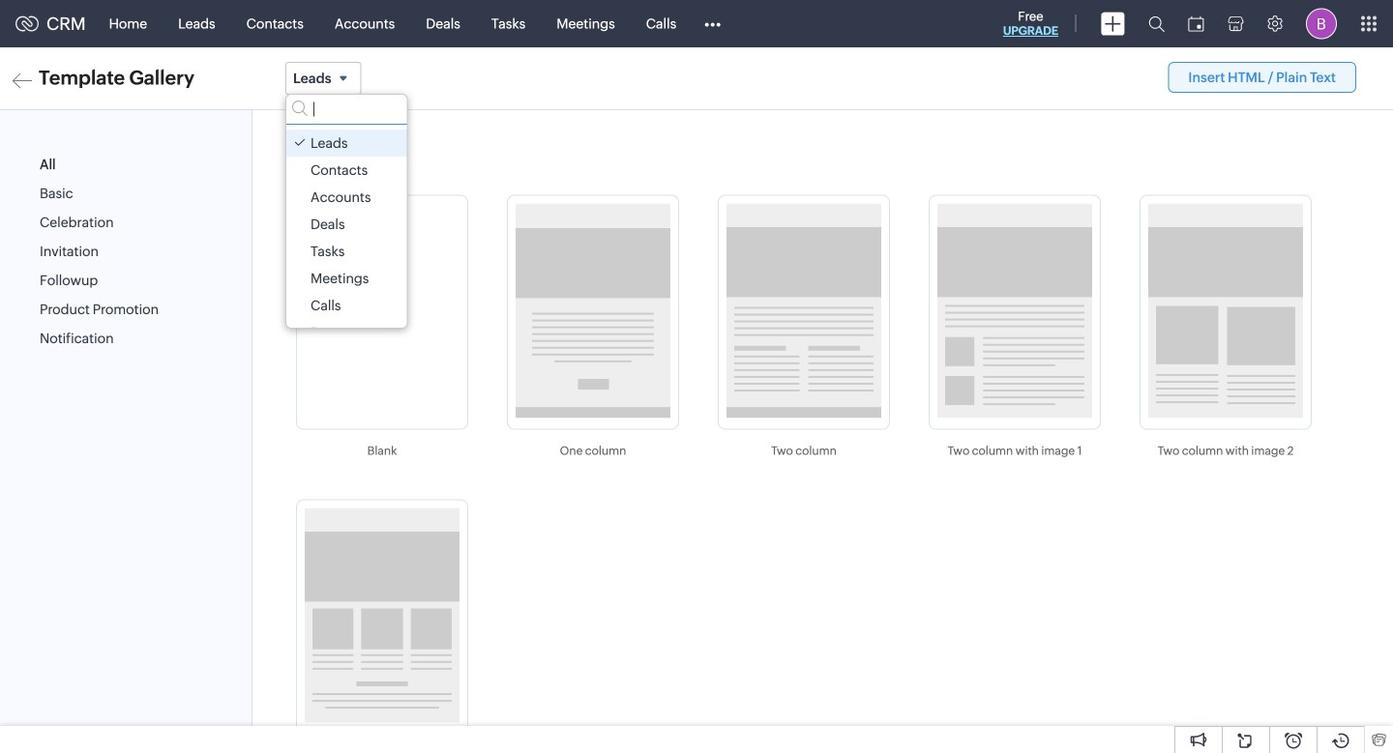 Task type: vqa. For each thing, say whether or not it's contained in the screenshot.
Signals 'element'
no



Task type: locate. For each thing, give the bounding box(es) containing it.
create menu image
[[1101, 12, 1125, 35]]

None field
[[285, 62, 361, 95]]

not loaded image
[[305, 204, 460, 419], [516, 204, 671, 419], [727, 204, 881, 419], [938, 204, 1092, 419], [1149, 204, 1303, 419], [305, 509, 460, 723]]

calendar image
[[1188, 16, 1205, 31]]

None search field
[[286, 95, 407, 125]]

Other Modules field
[[692, 8, 734, 39]]

profile element
[[1295, 0, 1349, 47]]

create menu element
[[1090, 0, 1137, 47]]

profile image
[[1306, 8, 1337, 39]]

search image
[[1149, 15, 1165, 32]]

tree
[[286, 125, 407, 347]]

logo image
[[15, 16, 39, 31]]

search element
[[1137, 0, 1177, 47]]



